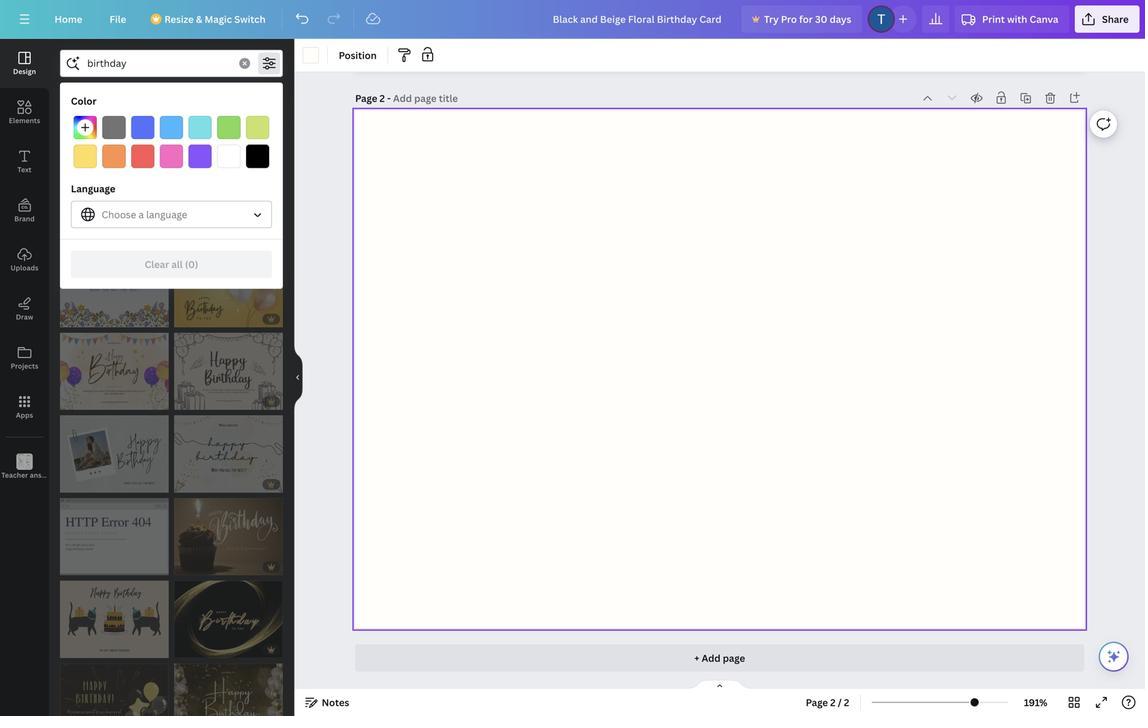 Task type: describe. For each thing, give the bounding box(es) containing it.
multicolor typhographic younger modern happy birthday card group
[[174, 85, 283, 162]]

best friend happy birthday greeting gift card group
[[174, 498, 283, 575]]

white and yellow watercolor happy birthday card landscape image
[[60, 333, 169, 410]]

light blue image
[[160, 116, 183, 139]]

30
[[816, 13, 828, 26]]

try pro for 30 days
[[765, 13, 852, 26]]

templates
[[97, 89, 145, 102]]

(0)
[[185, 258, 198, 271]]

position
[[339, 49, 377, 62]]

page
[[723, 652, 746, 665]]

color option group
[[71, 113, 272, 171]]

try pro for 30 days button
[[742, 5, 863, 33]]

language
[[146, 208, 187, 221]]

position button
[[334, 44, 382, 66]]

hide image
[[294, 345, 303, 410]]

brand button
[[0, 186, 49, 235]]

apps
[[16, 411, 33, 420]]

/
[[838, 696, 842, 709]]

pro
[[782, 13, 798, 26]]

lime image
[[246, 116, 269, 139]]

Black button
[[246, 145, 269, 168]]

clear all (0)
[[145, 258, 198, 271]]

resize & magic switch
[[165, 13, 266, 26]]

design
[[13, 67, 36, 76]]

elements
[[9, 116, 40, 125]]

white, grey and blue browser nerdy birthday card image
[[60, 498, 169, 575]]

black illustrated happy birthday card landscape group
[[174, 333, 283, 410]]

orange image
[[102, 145, 126, 168]]

191% button
[[1014, 692, 1059, 713]]

language
[[71, 182, 115, 195]]

side panel tab list
[[0, 39, 71, 492]]

page for page 2 -
[[355, 92, 378, 105]]

grass green image
[[217, 116, 241, 139]]

color
[[71, 94, 97, 107]]

Lime button
[[246, 116, 269, 139]]

beige modern greeting happy birthday card image
[[60, 85, 169, 162]]

design button
[[0, 39, 49, 88]]

grass green image
[[217, 116, 241, 139]]

main menu bar
[[0, 0, 1146, 39]]

with
[[1008, 13, 1028, 26]]

Language button
[[71, 201, 272, 228]]

black luxury happy birthday greeting card group
[[174, 581, 283, 658]]

grey pastel illustration happy birthday card group
[[174, 415, 283, 493]]

turquoise blue image
[[189, 116, 212, 139]]

Royal blue button
[[131, 116, 154, 139]]

file
[[110, 13, 126, 26]]

page 2 -
[[355, 92, 393, 105]]

Light blue button
[[160, 116, 183, 139]]

Purple button
[[189, 145, 212, 168]]

191%
[[1025, 696, 1048, 709]]

choose
[[102, 208, 136, 221]]

days
[[830, 13, 852, 26]]

white image
[[217, 145, 241, 168]]

purple image
[[189, 145, 212, 168]]

page 2 / 2 button
[[801, 692, 855, 713]]

teacher
[[1, 471, 28, 480]]

canva
[[1030, 13, 1059, 26]]

orange image
[[102, 145, 126, 168]]

all
[[172, 258, 183, 271]]

share button
[[1076, 5, 1140, 33]]

notes
[[322, 696, 350, 709]]

pink image
[[160, 145, 183, 168]]

white and gold luxury happy birthday card image
[[174, 664, 283, 716]]

for
[[800, 13, 813, 26]]

white cat illustration birthday card image
[[60, 581, 169, 658]]

yellow illustrated happy birthday greeting card image
[[174, 250, 283, 327]]



Task type: vqa. For each thing, say whether or not it's contained in the screenshot.
contracts, in the bottom of the page
no



Task type: locate. For each thing, give the bounding box(es) containing it.
canva assistant image
[[1106, 649, 1123, 665]]

Orange button
[[102, 145, 126, 168]]

black illustrated happy birthday card landscape image
[[174, 333, 283, 410]]

file button
[[99, 5, 137, 33]]

draw button
[[0, 284, 49, 334]]

print with canva
[[983, 13, 1059, 26]]

apps button
[[0, 383, 49, 432]]

2 left -
[[380, 92, 385, 105]]

yellow illustrated happy birthday greeting card group
[[174, 250, 283, 327]]

2 for /
[[831, 696, 836, 709]]

2 left /
[[831, 696, 836, 709]]

2 for -
[[380, 92, 385, 105]]

switch
[[234, 13, 266, 26]]

;
[[24, 472, 26, 480]]

Coral red button
[[131, 145, 154, 168]]

Design title text field
[[542, 5, 737, 33]]

choose a language
[[102, 208, 187, 221]]

turquoise blue image
[[189, 116, 212, 139]]

0 horizontal spatial 2
[[380, 92, 385, 105]]

print with canva button
[[956, 5, 1070, 33]]

Yellow button
[[74, 145, 97, 168]]

grey pastel illustration happy birthday card image
[[174, 415, 283, 493]]

+
[[695, 652, 700, 665]]

Turquoise blue button
[[189, 116, 212, 139]]

clear
[[145, 258, 169, 271]]

white colorful floral pattern elegant birthday card image
[[60, 250, 169, 327]]

page
[[355, 92, 378, 105], [806, 696, 829, 709]]

Page title text field
[[393, 91, 460, 105]]

notes button
[[300, 692, 355, 713]]

page inside button
[[806, 696, 829, 709]]

0 horizontal spatial page
[[355, 92, 378, 105]]

lime image
[[246, 116, 269, 139]]

coral red image
[[131, 145, 154, 168], [131, 145, 154, 168]]

1 vertical spatial page
[[806, 696, 829, 709]]

share
[[1103, 13, 1130, 26]]

white image
[[217, 145, 241, 168]]

templates button
[[60, 83, 181, 108]]

yellow image
[[74, 145, 97, 168], [74, 145, 97, 168]]

light blue image
[[160, 116, 183, 139]]

text button
[[0, 137, 49, 186]]

#fffefb image
[[303, 47, 319, 63], [303, 47, 319, 63]]

royal blue image
[[131, 116, 154, 139], [131, 116, 154, 139]]

pink image
[[160, 145, 183, 168]]

resize & magic switch button
[[143, 5, 277, 33]]

+ add page
[[695, 652, 746, 665]]

uploads button
[[0, 235, 49, 284]]

magic
[[205, 13, 232, 26]]

brand
[[14, 214, 35, 223]]

try
[[765, 13, 779, 26]]

#737373 button
[[102, 116, 126, 139]]

purple image
[[189, 145, 212, 168]]

best friend happy birthday greeting gift card image
[[174, 498, 283, 575]]

projects
[[11, 362, 38, 371]]

-
[[387, 92, 391, 105]]

page left /
[[806, 696, 829, 709]]

colorful cute crocodile happy birthday card group
[[174, 167, 283, 245]]

White button
[[217, 145, 241, 168]]

gray and white modern happy birthday card image
[[60, 415, 169, 493]]

+ add page button
[[355, 645, 1085, 672]]

Use 5+ words to describe... search field
[[87, 50, 231, 76]]

print
[[983, 13, 1006, 26]]

clear all (0) button
[[71, 251, 272, 278]]

resize
[[165, 13, 194, 26]]

page left -
[[355, 92, 378, 105]]

2 horizontal spatial 2
[[845, 696, 850, 709]]

text
[[18, 165, 32, 174]]

multicolor typhographic younger modern happy birthday card image
[[174, 85, 283, 162]]

home link
[[44, 5, 93, 33]]

black image
[[246, 145, 269, 168], [246, 145, 269, 168]]

add
[[702, 652, 721, 665]]

add a new color image
[[74, 116, 97, 139], [74, 116, 97, 139]]

show pages image
[[688, 679, 753, 690]]

Grass green button
[[217, 116, 241, 139]]

page for page 2 / 2
[[806, 696, 829, 709]]

0 vertical spatial page
[[355, 92, 378, 105]]

colorful cute crocodile happy birthday card image
[[174, 167, 283, 245]]

1 horizontal spatial 2
[[831, 696, 836, 709]]

#737373 image
[[102, 116, 126, 139], [102, 116, 126, 139]]

Pink button
[[160, 145, 183, 168]]

draw
[[16, 312, 33, 322]]

teacher answer keys
[[1, 471, 71, 480]]

blue and cream aesthetic happy birthday card image
[[60, 167, 169, 245]]

1 horizontal spatial page
[[806, 696, 829, 709]]

uploads
[[11, 263, 39, 273]]

page 2 / 2
[[806, 696, 850, 709]]

a
[[139, 208, 144, 221]]

&
[[196, 13, 202, 26]]

home
[[55, 13, 82, 26]]

answer
[[30, 471, 54, 480]]

brown minimalist birthday horizontal card image
[[60, 664, 169, 716]]

elements button
[[0, 88, 49, 137]]

keys
[[56, 471, 71, 480]]

projects button
[[0, 334, 49, 383]]

2 right /
[[845, 696, 850, 709]]

black luxury happy birthday greeting card image
[[174, 581, 283, 658]]

2
[[380, 92, 385, 105], [831, 696, 836, 709], [845, 696, 850, 709]]



